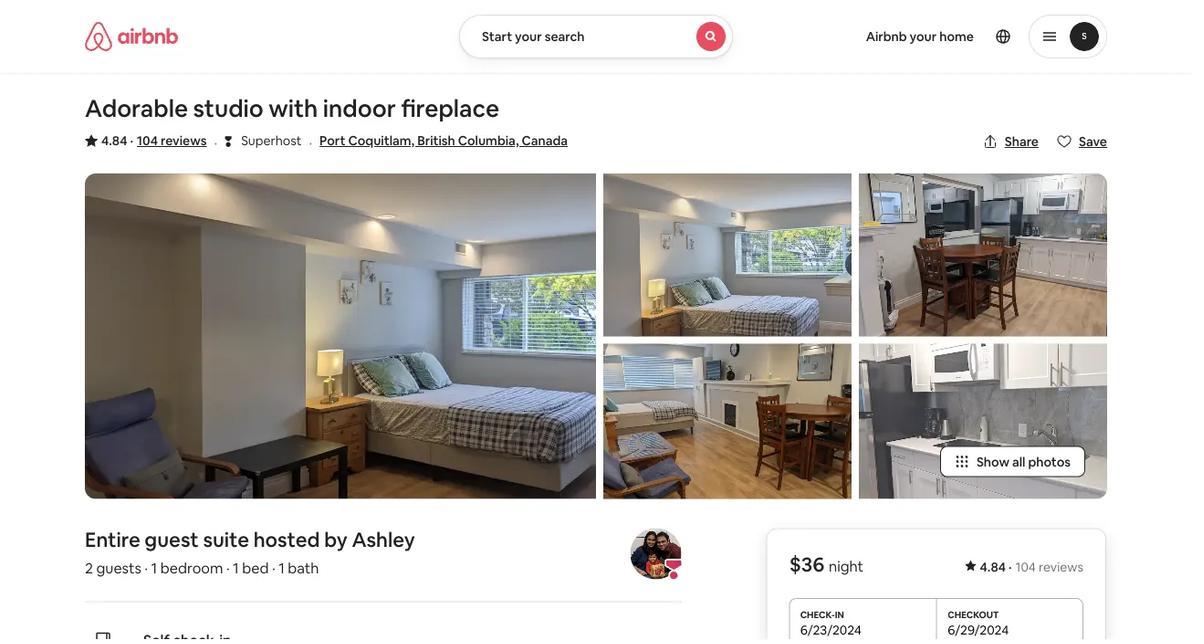 Task type: locate. For each thing, give the bounding box(es) containing it.
1 horizontal spatial reviews
[[1039, 558, 1084, 575]]

hosted
[[254, 527, 320, 553]]

ashley is a superhost. learn more about ashley. image
[[630, 528, 682, 579], [630, 528, 682, 579]]

· port coquitlam, british columbia, canada
[[309, 132, 568, 152]]

your right start
[[515, 28, 542, 45]]

start your search button
[[459, 15, 733, 58]]

reviews
[[161, 132, 207, 149], [1039, 558, 1084, 575]]

4.84 up 6/29/2024
[[980, 558, 1006, 575]]

3 1 from the left
[[279, 559, 285, 578]]

port
[[320, 132, 346, 149]]

1 vertical spatial 4.84 · 104 reviews
[[980, 558, 1084, 575]]

share button
[[976, 126, 1046, 157]]

6/23/2024
[[801, 622, 862, 638]]

share
[[1005, 133, 1039, 150]]

entire guest suite hosted by ashley 2 guests · 1 bedroom · 1 bed · 1 bath
[[85, 527, 415, 578]]

save
[[1079, 133, 1108, 150]]

Start your search search field
[[459, 15, 733, 58]]

1
[[151, 559, 157, 578], [233, 559, 239, 578], [279, 559, 285, 578]]

night
[[829, 557, 864, 575]]

4.84
[[101, 132, 127, 149], [980, 558, 1006, 575]]

0 horizontal spatial 4.84 · 104 reviews
[[101, 132, 207, 149]]

4.84 down adorable at the top
[[101, 132, 127, 149]]

1 left bath
[[279, 559, 285, 578]]

columbia,
[[458, 132, 519, 149]]

2 your from the left
[[910, 28, 937, 45]]

1 down guest
[[151, 559, 157, 578]]

your inside button
[[515, 28, 542, 45]]

0 horizontal spatial reviews
[[161, 132, 207, 149]]

guests
[[96, 559, 141, 578]]

104
[[137, 132, 158, 149], [1016, 558, 1036, 575]]

1 horizontal spatial 1
[[233, 559, 239, 578]]

2 1 from the left
[[233, 559, 239, 578]]

1 your from the left
[[515, 28, 542, 45]]

0 horizontal spatial 104
[[137, 132, 158, 149]]

1 horizontal spatial 4.84
[[980, 558, 1006, 575]]

0 horizontal spatial 4.84
[[101, 132, 127, 149]]

1 vertical spatial 104
[[1016, 558, 1036, 575]]

2 horizontal spatial 1
[[279, 559, 285, 578]]

superhost
[[241, 132, 302, 149]]

search
[[545, 28, 585, 45]]

0 vertical spatial 4.84
[[101, 132, 127, 149]]

your for start
[[515, 28, 542, 45]]

$36 night
[[790, 551, 864, 577]]

your left home
[[910, 28, 937, 45]]

󰀃
[[225, 132, 232, 149]]

start your search
[[482, 28, 585, 45]]

4.84 · 104 reviews down adorable at the top
[[101, 132, 207, 149]]

adorable studio with indoor fireplace image 3 image
[[604, 344, 852, 499]]

·
[[130, 132, 133, 149], [214, 133, 217, 152], [309, 133, 312, 152], [1009, 558, 1012, 575], [145, 559, 148, 578], [226, 559, 230, 578], [272, 559, 276, 578]]

suite
[[203, 527, 249, 553]]

guest
[[145, 527, 199, 553]]

bath
[[288, 559, 319, 578]]

· left port
[[309, 133, 312, 152]]

your inside the profile element
[[910, 28, 937, 45]]

4.84 · 104 reviews up 6/29/2024
[[980, 558, 1084, 575]]

1 horizontal spatial your
[[910, 28, 937, 45]]

0 vertical spatial reviews
[[161, 132, 207, 149]]

0 vertical spatial 4.84 · 104 reviews
[[101, 132, 207, 149]]

1 horizontal spatial 104
[[1016, 558, 1036, 575]]

4.84 · 104 reviews
[[101, 132, 207, 149], [980, 558, 1084, 575]]

0 horizontal spatial 1
[[151, 559, 157, 578]]

1 left 'bed'
[[233, 559, 239, 578]]

fireplace
[[401, 93, 500, 124]]

0 horizontal spatial your
[[515, 28, 542, 45]]

show
[[977, 453, 1010, 470]]

· inside · port coquitlam, british columbia, canada
[[309, 133, 312, 152]]

· up 6/29/2024
[[1009, 558, 1012, 575]]

show all photos
[[977, 453, 1071, 470]]

adorable studio with indoor fireplace image 2 image
[[604, 173, 852, 336]]

save button
[[1050, 126, 1115, 157]]

port coquitlam, british columbia, canada button
[[320, 130, 568, 152]]

your
[[515, 28, 542, 45], [910, 28, 937, 45]]

1 vertical spatial 4.84
[[980, 558, 1006, 575]]

adorable studio with indoor fireplace image 5 image
[[859, 344, 1108, 499]]

airbnb your home link
[[855, 17, 985, 56]]

104 reviews button
[[137, 131, 207, 150]]



Task type: vqa. For each thing, say whether or not it's contained in the screenshot.
the right reviews
yes



Task type: describe. For each thing, give the bounding box(es) containing it.
show all photos button
[[940, 446, 1086, 477]]

adorable studio with indoor fireplace image 4 image
[[859, 173, 1108, 336]]

british
[[417, 132, 455, 149]]

0 vertical spatial 104
[[137, 132, 158, 149]]

bed
[[242, 559, 269, 578]]

· left 'bed'
[[226, 559, 230, 578]]

airbnb your home
[[866, 28, 974, 45]]

profile element
[[755, 0, 1108, 73]]

your for airbnb
[[910, 28, 937, 45]]

adorable
[[85, 93, 188, 124]]

· right guests
[[145, 559, 148, 578]]

all
[[1013, 453, 1026, 470]]

1 1 from the left
[[151, 559, 157, 578]]

adorable studio with indoor fireplace image 1 image
[[85, 173, 596, 499]]

airbnb
[[866, 28, 907, 45]]

1 vertical spatial reviews
[[1039, 558, 1084, 575]]

· right 'bed'
[[272, 559, 276, 578]]

entire
[[85, 527, 140, 553]]

1 horizontal spatial 4.84 · 104 reviews
[[980, 558, 1084, 575]]

coquitlam,
[[348, 132, 415, 149]]

$36
[[790, 551, 825, 577]]

start
[[482, 28, 512, 45]]

indoor
[[323, 93, 396, 124]]

adorable studio with indoor fireplace
[[85, 93, 500, 124]]

canada
[[522, 132, 568, 149]]

bedroom
[[160, 559, 223, 578]]

with
[[269, 93, 318, 124]]

2
[[85, 559, 93, 578]]

· left 󰀃
[[214, 133, 217, 152]]

· down adorable at the top
[[130, 132, 133, 149]]

by ashley
[[324, 527, 415, 553]]

home
[[940, 28, 974, 45]]

6/29/2024
[[948, 622, 1009, 638]]

photos
[[1029, 453, 1071, 470]]

studio
[[193, 93, 264, 124]]



